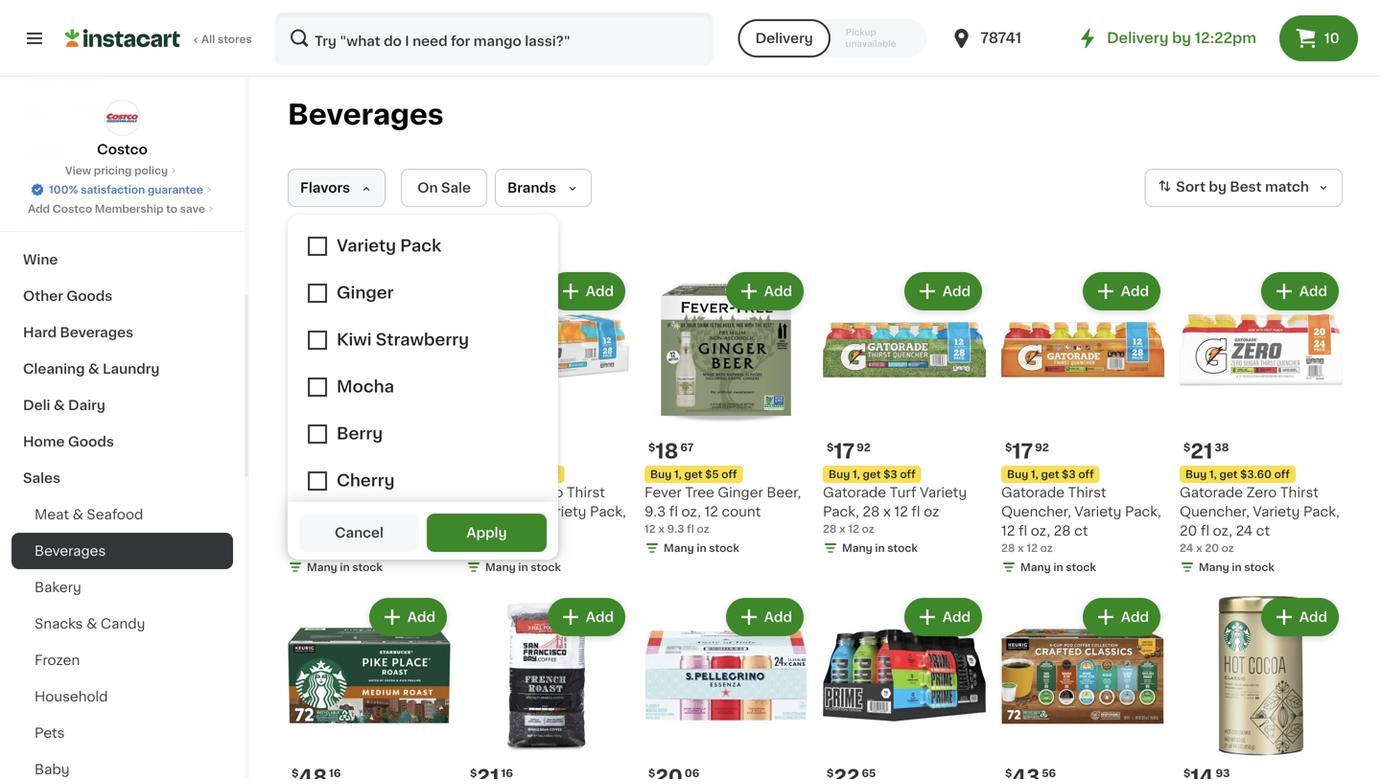 Task type: describe. For each thing, give the bounding box(es) containing it.
bakery link
[[12, 570, 233, 606]]

wine link
[[12, 242, 233, 278]]

count
[[722, 505, 761, 519]]

93
[[1216, 769, 1230, 779]]

24 x 11.15 oz
[[288, 543, 351, 554]]

variety inside gatorade zero thirst quencher, variety pack, 20 fl oz, 24 ct 24 x 20 oz
[[1253, 505, 1300, 519]]

off for gatorade zero thirst quencher, variety pack, 20 fl oz, 24 ct
[[1274, 469, 1290, 480]]

on
[[417, 181, 438, 195]]

delivery for delivery
[[755, 32, 813, 45]]

deli & dairy link
[[12, 387, 233, 424]]

78741
[[980, 31, 1022, 45]]

1 vertical spatial beverages
[[60, 326, 133, 340]]

gatorade for gatorade turf variety pack, 28 x 12 fl oz
[[823, 486, 886, 500]]

$ inside the $ 18 67
[[648, 443, 655, 453]]

in for gatorade zero thirst quencher, variety pack, 20 fl oz, 24 ct
[[1232, 562, 1242, 573]]

delivery by 12:22pm
[[1107, 31, 1256, 45]]

0 vertical spatial costco
[[97, 143, 148, 156]]

stores
[[218, 34, 252, 45]]

pack, inside gatorade zero thirst quencher, variety pack, 20 fl oz, 24 ct 24 x 20 oz
[[1303, 505, 1340, 519]]

pets link
[[12, 715, 233, 752]]

liquor
[[23, 144, 67, 157]]

turf
[[890, 486, 916, 500]]

cleaning & laundry link
[[12, 351, 233, 387]]

gatorade zero thirst quencher, variety pack, 12 fl oz, 28 ct 28 x 12 oz
[[466, 486, 626, 554]]

thirst for gatorade zero thirst quencher, variety pack, 12 fl oz, 28 ct
[[567, 486, 605, 500]]

2 get from the left
[[506, 469, 524, 480]]

add costco membership to save
[[28, 204, 205, 214]]

s.pellegrino
[[288, 486, 367, 500]]

beverages link
[[12, 533, 233, 570]]

delivery by 12:22pm link
[[1076, 27, 1256, 50]]

56
[[1042, 769, 1056, 779]]

x inside the gatorade zero thirst quencher, variety pack, 12 fl oz, 28 ct 28 x 12 oz
[[482, 543, 489, 554]]

many for s.pellegrino essenza flavored mineral water, variety pack, 11.15 fl oz, 24 ct
[[307, 562, 337, 573]]

dairy
[[68, 399, 105, 412]]

sort
[[1176, 180, 1206, 194]]

1 vertical spatial 11.15
[[313, 543, 336, 554]]

12:22pm
[[1195, 31, 1256, 45]]

gatorade turf variety pack, 28 x 12 fl oz 28 x 12 oz
[[823, 486, 967, 535]]

100% satisfaction guarantee button
[[30, 178, 215, 198]]

beer & cider
[[23, 107, 111, 121]]

brands
[[507, 181, 556, 195]]

other goods
[[23, 290, 113, 303]]

other
[[23, 290, 63, 303]]

goods for other goods
[[66, 290, 113, 303]]

costco link
[[97, 100, 148, 159]]

cleaning & laundry
[[23, 363, 160, 376]]

ct inside gatorade zero thirst quencher, variety pack, 20 fl oz, 24 ct 24 x 20 oz
[[1256, 525, 1270, 538]]

1 get from the left
[[327, 469, 346, 480]]

stock for gatorade zero thirst quencher, variety pack, 12 fl oz, 28 ct
[[531, 562, 561, 573]]

many in stock for gatorade zero thirst quencher, variety pack, 20 fl oz, 24 ct
[[1199, 562, 1274, 573]]

variety inside gatorade thirst quencher, variety pack, 12 fl oz, 28 ct 28 x 12 oz
[[1075, 505, 1122, 519]]

quencher, for 12
[[466, 505, 536, 519]]

pack, inside gatorade turf variety pack, 28 x 12 fl oz 28 x 12 oz
[[823, 505, 859, 519]]

stock for fever tree ginger beer, 9.3 fl oz, 12 count
[[709, 543, 739, 554]]

baby link
[[12, 752, 233, 780]]

view
[[65, 165, 91, 176]]

10
[[1324, 32, 1339, 45]]

laundry
[[103, 363, 160, 376]]

2 1, from the left
[[496, 469, 503, 480]]

fl inside the gatorade zero thirst quencher, variety pack, 12 fl oz, 28 ct 28 x 12 oz
[[483, 525, 492, 538]]

sales
[[23, 472, 60, 485]]

health & personal care
[[23, 217, 184, 230]]

1 buy from the left
[[293, 469, 315, 480]]

hard
[[23, 326, 57, 340]]

snacks & candy
[[35, 618, 145, 631]]

1 vertical spatial 9.3
[[667, 524, 684, 535]]

1 1, from the left
[[317, 469, 325, 480]]

oz inside 'fever tree ginger beer, 9.3 fl oz, 12 count 12 x 9.3 fl oz'
[[697, 524, 709, 535]]

flavors button
[[288, 169, 386, 207]]

& for snacks
[[86, 618, 97, 631]]

care
[[151, 217, 184, 230]]

17 for gatorade turf variety pack, 28 x 12 fl oz
[[834, 442, 855, 462]]

meat
[[35, 508, 69, 522]]

stock for gatorade zero thirst quencher, variety pack, 20 fl oz, 24 ct
[[1244, 562, 1274, 573]]

92 for turf
[[857, 443, 871, 453]]

0 horizontal spatial 20
[[299, 442, 326, 462]]

service type group
[[738, 19, 927, 58]]

many in stock for gatorade zero thirst quencher, variety pack, 12 fl oz, 28 ct
[[485, 562, 561, 573]]

$17.92 element
[[466, 439, 629, 464]]

1 horizontal spatial 20
[[1180, 525, 1197, 538]]

costco logo image
[[104, 100, 141, 136]]

ct inside the gatorade zero thirst quencher, variety pack, 12 fl oz, 28 ct 28 x 12 oz
[[539, 525, 553, 538]]

satisfaction
[[81, 185, 145, 195]]

oz inside gatorade zero thirst quencher, variety pack, 20 fl oz, 24 ct 24 x 20 oz
[[1222, 543, 1234, 554]]

1, for gatorade thirst quencher, variety pack, 12 fl oz, 28 ct
[[1031, 469, 1038, 480]]

fl inside s.pellegrino essenza flavored mineral water, variety pack, 11.15 fl oz, 24 ct
[[410, 525, 418, 538]]

instacart logo image
[[65, 27, 180, 50]]

$ inside $ 21 38
[[1183, 443, 1191, 453]]

paper goods link
[[12, 169, 233, 205]]

many in stock for fever tree ginger beer, 9.3 fl oz, 12 count
[[664, 543, 739, 554]]

brands button
[[495, 169, 592, 207]]

wine
[[23, 253, 58, 267]]

oz, inside s.pellegrino essenza flavored mineral water, variety pack, 11.15 fl oz, 24 ct
[[422, 525, 441, 538]]

oz, inside gatorade thirst quencher, variety pack, 12 fl oz, 28 ct 28 x 12 oz
[[1031, 525, 1050, 538]]

delivery for delivery by 12:22pm
[[1107, 31, 1169, 45]]

other goods link
[[12, 278, 233, 315]]

20 06
[[299, 442, 343, 462]]

sort by
[[1176, 180, 1227, 194]]

x inside gatorade thirst quencher, variety pack, 12 fl oz, 28 ct 28 x 12 oz
[[1018, 543, 1024, 554]]

buy for gatorade turf variety pack, 28 x 12 fl oz
[[829, 469, 850, 480]]

stock for s.pellegrino essenza flavored mineral water, variety pack, 11.15 fl oz, 24 ct
[[352, 562, 383, 573]]

cleaning
[[23, 363, 85, 376]]

apply button
[[427, 514, 547, 552]]

meat & seafood link
[[12, 497, 233, 533]]

$ 18 67
[[648, 442, 694, 462]]

fl inside gatorade turf variety pack, 28 x 12 fl oz 28 x 12 oz
[[911, 505, 920, 519]]

policy
[[134, 165, 168, 176]]

oz, inside the gatorade zero thirst quencher, variety pack, 12 fl oz, 28 ct 28 x 12 oz
[[496, 525, 515, 538]]

24 inside s.pellegrino essenza flavored mineral water, variety pack, 11.15 fl oz, 24 ct
[[288, 544, 305, 557]]

$3 for gatorade turf variety pack, 28 x 12 fl oz
[[883, 469, 897, 480]]

guarantee
[[148, 185, 203, 195]]

0 vertical spatial beverages
[[288, 101, 444, 129]]

many in stock for gatorade turf variety pack, 28 x 12 fl oz
[[842, 543, 918, 554]]

1 16 from the left
[[329, 769, 341, 779]]

get for gatorade thirst quencher, variety pack, 12 fl oz, 28 ct
[[1041, 469, 1059, 480]]

2 16 from the left
[[501, 769, 513, 779]]

fever tree ginger beer, 9.3 fl oz, 12 count 12 x 9.3 fl oz
[[644, 486, 801, 535]]

in for fever tree ginger beer, 9.3 fl oz, 12 count
[[697, 543, 706, 554]]

65
[[862, 769, 876, 779]]

get for gatorade zero thirst quencher, variety pack, 20 fl oz, 24 ct
[[1219, 469, 1238, 480]]

all stores
[[201, 34, 252, 45]]

many for gatorade turf variety pack, 28 x 12 fl oz
[[842, 543, 872, 554]]

variety inside s.pellegrino essenza flavored mineral water, variety pack, 11.15 fl oz, 24 ct
[[288, 525, 335, 538]]

Search field
[[276, 13, 711, 63]]

variety inside gatorade turf variety pack, 28 x 12 fl oz 28 x 12 oz
[[920, 486, 967, 500]]

deli & dairy
[[23, 399, 105, 412]]

membership
[[95, 204, 164, 214]]

candy
[[101, 618, 145, 631]]

many in stock for s.pellegrino essenza flavored mineral water, variety pack, 11.15 fl oz, 24 ct
[[307, 562, 383, 573]]

67
[[680, 443, 694, 453]]

view pricing policy
[[65, 165, 168, 176]]

1 $3 from the left
[[527, 469, 541, 480]]

match
[[1265, 180, 1309, 194]]

on sale button
[[401, 169, 487, 207]]

deli
[[23, 399, 50, 412]]

electronics
[[23, 71, 101, 84]]

beer,
[[767, 486, 801, 500]]

pets
[[35, 727, 65, 740]]

goods for paper goods
[[67, 180, 113, 194]]

1, for gatorade zero thirst quencher, variety pack, 20 fl oz, 24 ct
[[1209, 469, 1217, 480]]

s.pellegrino essenza flavored mineral water, variety pack, 11.15 fl oz, 24 ct
[[288, 486, 444, 557]]

frozen
[[35, 654, 80, 668]]



Task type: locate. For each thing, give the bounding box(es) containing it.
5 1, from the left
[[1031, 469, 1038, 480]]

paper
[[23, 180, 64, 194]]

thirst for gatorade zero thirst quencher, variety pack, 20 fl oz, 24 ct
[[1280, 486, 1319, 500]]

4 get from the left
[[863, 469, 881, 480]]

0 horizontal spatial $ 17 92
[[827, 442, 871, 462]]

2 92 from the left
[[1035, 443, 1049, 453]]

pack, inside s.pellegrino essenza flavored mineral water, variety pack, 11.15 fl oz, 24 ct
[[338, 525, 374, 538]]

in for gatorade thirst quencher, variety pack, 12 fl oz, 28 ct
[[1053, 562, 1063, 573]]

1 horizontal spatial 9.3
[[667, 524, 684, 535]]

1 $ 17 92 from the left
[[827, 442, 871, 462]]

0 vertical spatial 06
[[328, 443, 343, 453]]

2 $3 from the left
[[883, 469, 897, 480]]

6 get from the left
[[1219, 469, 1238, 480]]

3 get from the left
[[684, 469, 702, 480]]

in for s.pellegrino essenza flavored mineral water, variety pack, 11.15 fl oz, 24 ct
[[340, 562, 350, 573]]

cancel button
[[299, 514, 419, 552]]

save
[[180, 204, 205, 214]]

by inside best match sort by field
[[1209, 180, 1227, 194]]

5 off from the left
[[1078, 469, 1094, 480]]

0 horizontal spatial costco
[[52, 204, 92, 214]]

1 off from the left
[[383, 469, 399, 480]]

2 vertical spatial beverages
[[35, 545, 106, 558]]

best
[[1230, 180, 1262, 194]]

in down gatorade zero thirst quencher, variety pack, 20 fl oz, 24 ct 24 x 20 oz
[[1232, 562, 1242, 573]]

mineral
[[349, 505, 398, 519]]

off for gatorade thirst quencher, variety pack, 12 fl oz, 28 ct
[[1078, 469, 1094, 480]]

& for beer
[[59, 107, 70, 121]]

17 for gatorade thirst quencher, variety pack, 12 fl oz, 28 ct
[[1012, 442, 1033, 462]]

$ 21 38
[[1183, 442, 1229, 462]]

seafood
[[87, 508, 143, 522]]

& right meat
[[73, 508, 83, 522]]

zero for 28
[[533, 486, 563, 500]]

1 vertical spatial costco
[[52, 204, 92, 214]]

1 horizontal spatial 17
[[1012, 442, 1033, 462]]

2 horizontal spatial 20
[[1205, 543, 1219, 554]]

all
[[201, 34, 215, 45]]

2 horizontal spatial thirst
[[1280, 486, 1319, 500]]

household
[[35, 691, 108, 704]]

by for delivery
[[1172, 31, 1191, 45]]

5 get from the left
[[1041, 469, 1059, 480]]

buy for gatorade thirst quencher, variety pack, 12 fl oz, 28 ct
[[1007, 469, 1028, 480]]

many down 24 x 11.15 oz
[[307, 562, 337, 573]]

1 quencher, from the left
[[466, 505, 536, 519]]

fl inside gatorade thirst quencher, variety pack, 12 fl oz, 28 ct 28 x 12 oz
[[1018, 525, 1027, 538]]

off for gatorade turf variety pack, 28 x 12 fl oz
[[900, 469, 916, 480]]

3 gatorade from the left
[[1001, 486, 1065, 500]]

0 horizontal spatial buy 1, get $3 off
[[472, 469, 559, 480]]

stock for gatorade thirst quencher, variety pack, 12 fl oz, 28 ct
[[1066, 562, 1096, 573]]

1 17 from the left
[[834, 442, 855, 462]]

beverages up flavors dropdown button on the left
[[288, 101, 444, 129]]

hard beverages
[[23, 326, 133, 340]]

1, up s.pellegrino
[[317, 469, 325, 480]]

oz inside the gatorade zero thirst quencher, variety pack, 12 fl oz, 28 ct 28 x 12 oz
[[505, 543, 518, 554]]

water,
[[402, 505, 444, 519]]

variety
[[920, 486, 967, 500], [539, 505, 586, 519], [1075, 505, 1122, 519], [1253, 505, 1300, 519], [288, 525, 335, 538]]

1 horizontal spatial 11.15
[[378, 525, 406, 538]]

product group
[[288, 269, 451, 579], [466, 269, 629, 579], [644, 269, 808, 560], [823, 269, 986, 560], [1001, 269, 1164, 579], [1180, 269, 1343, 579], [288, 595, 451, 780], [466, 595, 629, 780], [644, 595, 808, 780], [823, 595, 986, 780], [1001, 595, 1164, 780], [1180, 595, 1343, 780]]

x inside 'fever tree ginger beer, 9.3 fl oz, 12 count 12 x 9.3 fl oz'
[[658, 524, 665, 535]]

2 horizontal spatial $3
[[1062, 469, 1076, 480]]

2 $ 17 92 from the left
[[1005, 442, 1049, 462]]

in down gatorade thirst quencher, variety pack, 12 fl oz, 28 ct 28 x 12 oz
[[1053, 562, 1063, 573]]

6 1, from the left
[[1209, 469, 1217, 480]]

many for gatorade zero thirst quencher, variety pack, 12 fl oz, 28 ct
[[485, 562, 516, 573]]

many in stock down gatorade zero thirst quencher, variety pack, 20 fl oz, 24 ct 24 x 20 oz
[[1199, 562, 1274, 573]]

1 horizontal spatial 06
[[685, 769, 699, 779]]

in down apply button
[[518, 562, 528, 573]]

health & personal care link
[[12, 205, 233, 242]]

92 for thirst
[[1035, 443, 1049, 453]]

off right '$5'
[[721, 469, 737, 480]]

buy 1, get $3 off up turf
[[829, 469, 916, 480]]

1 vertical spatial goods
[[66, 290, 113, 303]]

92 up gatorade turf variety pack, 28 x 12 fl oz 28 x 12 oz
[[857, 443, 871, 453]]

0 horizontal spatial $3
[[527, 469, 541, 480]]

many down gatorade zero thirst quencher, variety pack, 20 fl oz, 24 ct 24 x 20 oz
[[1199, 562, 1229, 573]]

by left 12:22pm
[[1172, 31, 1191, 45]]

1 horizontal spatial delivery
[[1107, 31, 1169, 45]]

buy down 21
[[1185, 469, 1207, 480]]

stock down gatorade thirst quencher, variety pack, 12 fl oz, 28 ct 28 x 12 oz
[[1066, 562, 1096, 573]]

& for health
[[72, 217, 83, 230]]

beer & cider link
[[12, 96, 233, 132]]

2 horizontal spatial quencher,
[[1180, 505, 1250, 519]]

delivery button
[[738, 19, 830, 58]]

17 up gatorade thirst quencher, variety pack, 12 fl oz, 28 ct 28 x 12 oz
[[1012, 442, 1033, 462]]

1 vertical spatial 06
[[685, 769, 699, 779]]

oz inside gatorade thirst quencher, variety pack, 12 fl oz, 28 ct 28 x 12 oz
[[1040, 543, 1053, 554]]

many in stock down 'fever tree ginger beer, 9.3 fl oz, 12 count 12 x 9.3 fl oz'
[[664, 543, 739, 554]]

health
[[23, 217, 69, 230]]

92
[[857, 443, 871, 453], [1035, 443, 1049, 453]]

1 buy 1, get $3 off from the left
[[472, 469, 559, 480]]

1 zero from the left
[[533, 486, 563, 500]]

$4.40
[[348, 469, 381, 480]]

0 horizontal spatial thirst
[[567, 486, 605, 500]]

buy for gatorade zero thirst quencher, variety pack, 20 fl oz, 24 ct
[[1185, 469, 1207, 480]]

2 vertical spatial 20
[[1205, 543, 1219, 554]]

2 buy from the left
[[472, 469, 493, 480]]

17 up gatorade turf variety pack, 28 x 12 fl oz 28 x 12 oz
[[834, 442, 855, 462]]

by
[[1172, 31, 1191, 45], [1209, 180, 1227, 194]]

beverages
[[288, 101, 444, 129], [60, 326, 133, 340], [35, 545, 106, 558]]

0 vertical spatial 20
[[299, 442, 326, 462]]

many in stock down gatorade thirst quencher, variety pack, 12 fl oz, 28 ct 28 x 12 oz
[[1020, 562, 1096, 573]]

1 horizontal spatial costco
[[97, 143, 148, 156]]

by inside delivery by 12:22pm link
[[1172, 31, 1191, 45]]

1 horizontal spatial 16
[[501, 769, 513, 779]]

x inside gatorade zero thirst quencher, variety pack, 20 fl oz, 24 ct 24 x 20 oz
[[1196, 543, 1202, 554]]

1, up gatorade turf variety pack, 28 x 12 fl oz 28 x 12 oz
[[853, 469, 860, 480]]

17
[[834, 442, 855, 462], [1012, 442, 1033, 462]]

costco inside add costco membership to save link
[[52, 204, 92, 214]]

stock down the gatorade zero thirst quencher, variety pack, 12 fl oz, 28 ct 28 x 12 oz
[[531, 562, 561, 573]]

beverages up bakery
[[35, 545, 106, 558]]

buy 1, get $3 off for gatorade turf variety pack, 28 x 12 fl oz
[[829, 469, 916, 480]]

product group containing 18
[[644, 269, 808, 560]]

24
[[1236, 525, 1253, 538], [288, 543, 301, 554], [1180, 543, 1193, 554], [288, 544, 305, 557]]

many in stock down 24 x 11.15 oz
[[307, 562, 383, 573]]

home goods link
[[12, 424, 233, 460]]

quencher, inside gatorade thirst quencher, variety pack, 12 fl oz, 28 ct 28 x 12 oz
[[1001, 505, 1071, 519]]

2 buy 1, get $3 off from the left
[[829, 469, 916, 480]]

goods down view
[[67, 180, 113, 194]]

4 gatorade from the left
[[1180, 486, 1243, 500]]

by right sort
[[1209, 180, 1227, 194]]

goods inside home goods link
[[68, 435, 114, 449]]

0 horizontal spatial 16
[[329, 769, 341, 779]]

stock down cancel button
[[352, 562, 383, 573]]

many for gatorade thirst quencher, variety pack, 12 fl oz, 28 ct
[[1020, 562, 1051, 573]]

stock down gatorade zero thirst quencher, variety pack, 20 fl oz, 24 ct 24 x 20 oz
[[1244, 562, 1274, 573]]

goods inside paper goods link
[[67, 180, 113, 194]]

gatorade zero thirst quencher, variety pack, 20 fl oz, 24 ct 24 x 20 oz
[[1180, 486, 1340, 554]]

11.15 inside s.pellegrino essenza flavored mineral water, variety pack, 11.15 fl oz, 24 ct
[[378, 525, 406, 538]]

get for fever tree ginger beer, 9.3 fl oz, 12 count
[[684, 469, 702, 480]]

& for deli
[[54, 399, 65, 412]]

household link
[[12, 679, 233, 715]]

$ 17 92 for gatorade thirst quencher, variety pack, 12 fl oz, 28 ct
[[1005, 442, 1049, 462]]

in down 24 x 11.15 oz
[[340, 562, 350, 573]]

gatorade for gatorade zero thirst quencher, variety pack, 20 fl oz, 24 ct
[[1180, 486, 1243, 500]]

$ 17 92 up gatorade thirst quencher, variety pack, 12 fl oz, 28 ct 28 x 12 oz
[[1005, 442, 1049, 462]]

gatorade for gatorade thirst quencher, variety pack, 12 fl oz, 28 ct
[[1001, 486, 1065, 500]]

off right $3.60
[[1274, 469, 1290, 480]]

0 horizontal spatial 92
[[857, 443, 871, 453]]

1 horizontal spatial by
[[1209, 180, 1227, 194]]

x
[[883, 505, 891, 519], [658, 524, 665, 535], [839, 524, 846, 535], [304, 543, 310, 554], [482, 543, 489, 554], [1018, 543, 1024, 554], [1196, 543, 1202, 554]]

goods up hard beverages
[[66, 290, 113, 303]]

9.3
[[644, 505, 666, 519], [667, 524, 684, 535]]

costco
[[97, 143, 148, 156], [52, 204, 92, 214]]

1 vertical spatial 20
[[1180, 525, 1197, 538]]

& for cleaning
[[88, 363, 99, 376]]

5 buy from the left
[[1007, 469, 1028, 480]]

6 off from the left
[[1274, 469, 1290, 480]]

gatorade inside gatorade zero thirst quencher, variety pack, 20 fl oz, 24 ct 24 x 20 oz
[[1180, 486, 1243, 500]]

get for gatorade turf variety pack, 28 x 12 fl oz
[[863, 469, 881, 480]]

$3
[[527, 469, 541, 480], [883, 469, 897, 480], [1062, 469, 1076, 480]]

0 vertical spatial by
[[1172, 31, 1191, 45]]

stock down gatorade turf variety pack, 28 x 12 fl oz 28 x 12 oz
[[887, 543, 918, 554]]

1 vertical spatial by
[[1209, 180, 1227, 194]]

gatorade for gatorade zero thirst quencher, variety pack, 12 fl oz, 28 ct
[[466, 486, 529, 500]]

costco down the 100%
[[52, 204, 92, 214]]

oz, inside gatorade zero thirst quencher, variety pack, 20 fl oz, 24 ct 24 x 20 oz
[[1213, 525, 1232, 538]]

liquor link
[[12, 132, 233, 169]]

$ 17 92 up gatorade turf variety pack, 28 x 12 fl oz 28 x 12 oz
[[827, 442, 871, 462]]

1 horizontal spatial buy 1, get $3 off
[[829, 469, 916, 480]]

6 buy from the left
[[1185, 469, 1207, 480]]

buy up fever
[[650, 469, 672, 480]]

in
[[697, 543, 706, 554], [875, 543, 885, 554], [340, 562, 350, 573], [518, 562, 528, 573], [1053, 562, 1063, 573], [1232, 562, 1242, 573]]

3 $3 from the left
[[1062, 469, 1076, 480]]

in for gatorade zero thirst quencher, variety pack, 12 fl oz, 28 ct
[[518, 562, 528, 573]]

quencher, for 20
[[1180, 505, 1250, 519]]

0 horizontal spatial delivery
[[755, 32, 813, 45]]

38
[[1215, 443, 1229, 453]]

in for gatorade turf variety pack, 28 x 12 fl oz
[[875, 543, 885, 554]]

1 92 from the left
[[857, 443, 871, 453]]

snacks
[[35, 618, 83, 631]]

sales link
[[12, 460, 233, 497]]

& right beer
[[59, 107, 70, 121]]

costco up "view pricing policy" link
[[97, 143, 148, 156]]

oz, inside 'fever tree ginger beer, 9.3 fl oz, 12 count 12 x 9.3 fl oz'
[[681, 505, 701, 519]]

buy 1, get $3 off for gatorade thirst quencher, variety pack, 12 fl oz, 28 ct
[[1007, 469, 1094, 480]]

zero for 24
[[1246, 486, 1277, 500]]

1, for gatorade turf variety pack, 28 x 12 fl oz
[[853, 469, 860, 480]]

2 thirst from the left
[[1068, 486, 1106, 500]]

10 button
[[1279, 15, 1358, 61]]

buy up gatorade thirst quencher, variety pack, 12 fl oz, 28 ct 28 x 12 oz
[[1007, 469, 1028, 480]]

variety inside the gatorade zero thirst quencher, variety pack, 12 fl oz, 28 ct 28 x 12 oz
[[539, 505, 586, 519]]

bakery
[[35, 581, 81, 595]]

2 17 from the left
[[1012, 442, 1033, 462]]

11.15 down mineral
[[378, 525, 406, 538]]

fl inside gatorade zero thirst quencher, variety pack, 20 fl oz, 24 ct 24 x 20 oz
[[1201, 525, 1209, 538]]

buy down 20 06
[[293, 469, 315, 480]]

2 zero from the left
[[1246, 486, 1277, 500]]

many down apply
[[485, 562, 516, 573]]

3 off from the left
[[721, 469, 737, 480]]

snacks & candy link
[[12, 606, 233, 643]]

0 horizontal spatial 11.15
[[313, 543, 336, 554]]

buy 1, get $3 off down $17.92 element
[[472, 469, 559, 480]]

essenza
[[371, 486, 426, 500]]

off up essenza
[[383, 469, 399, 480]]

electronics link
[[12, 59, 233, 96]]

92 up gatorade thirst quencher, variety pack, 12 fl oz, 28 ct 28 x 12 oz
[[1035, 443, 1049, 453]]

$3.60
[[1240, 469, 1272, 480]]

cider
[[73, 107, 111, 121]]

2 vertical spatial goods
[[68, 435, 114, 449]]

paper goods
[[23, 180, 113, 194]]

ct inside gatorade thirst quencher, variety pack, 12 fl oz, 28 ct 28 x 12 oz
[[1074, 525, 1088, 538]]

many for fever tree ginger beer, 9.3 fl oz, 12 count
[[664, 543, 694, 554]]

4 buy from the left
[[829, 469, 850, 480]]

1, up fever
[[674, 469, 682, 480]]

0 vertical spatial 9.3
[[644, 505, 666, 519]]

many for gatorade zero thirst quencher, variety pack, 20 fl oz, 24 ct
[[1199, 562, 1229, 573]]

sale
[[441, 181, 471, 195]]

beer
[[23, 107, 56, 121]]

on sale
[[417, 181, 471, 195]]

hard beverages link
[[12, 315, 233, 351]]

quencher, inside the gatorade zero thirst quencher, variety pack, 12 fl oz, 28 ct 28 x 12 oz
[[466, 505, 536, 519]]

3 thirst from the left
[[1280, 486, 1319, 500]]

18
[[655, 442, 678, 462]]

zero inside gatorade zero thirst quencher, variety pack, 20 fl oz, 24 ct 24 x 20 oz
[[1246, 486, 1277, 500]]

1 horizontal spatial thirst
[[1068, 486, 1106, 500]]

gatorade inside gatorade thirst quencher, variety pack, 12 fl oz, 28 ct 28 x 12 oz
[[1001, 486, 1065, 500]]

1, down $ 21 38
[[1209, 469, 1217, 480]]

oz,
[[681, 505, 701, 519], [422, 525, 441, 538], [496, 525, 515, 538], [1031, 525, 1050, 538], [1213, 525, 1232, 538]]

100% satisfaction guarantee
[[49, 185, 203, 195]]

in down 'fever tree ginger beer, 9.3 fl oz, 12 count 12 x 9.3 fl oz'
[[697, 543, 706, 554]]

off up turf
[[900, 469, 916, 480]]

pricing
[[94, 165, 132, 176]]

apply
[[466, 527, 507, 540]]

ginger
[[718, 486, 763, 500]]

gatorade inside the gatorade zero thirst quencher, variety pack, 12 fl oz, 28 ct 28 x 12 oz
[[466, 486, 529, 500]]

many down fever
[[664, 543, 694, 554]]

get down $17.92 element
[[506, 469, 524, 480]]

beverages up cleaning & laundry
[[60, 326, 133, 340]]

gatorade inside gatorade turf variety pack, 28 x 12 fl oz 28 x 12 oz
[[823, 486, 886, 500]]

by for sort
[[1209, 180, 1227, 194]]

0 horizontal spatial by
[[1172, 31, 1191, 45]]

delivery
[[1107, 31, 1169, 45], [755, 32, 813, 45]]

many in stock down gatorade turf variety pack, 28 x 12 fl oz 28 x 12 oz
[[842, 543, 918, 554]]

1, for fever tree ginger beer, 9.3 fl oz, 12 count
[[674, 469, 682, 480]]

1, down $17.92 element
[[496, 469, 503, 480]]

1 horizontal spatial $ 17 92
[[1005, 442, 1049, 462]]

0 horizontal spatial 17
[[834, 442, 855, 462]]

off up gatorade thirst quencher, variety pack, 12 fl oz, 28 ct 28 x 12 oz
[[1078, 469, 1094, 480]]

quencher, inside gatorade zero thirst quencher, variety pack, 20 fl oz, 24 ct 24 x 20 oz
[[1180, 505, 1250, 519]]

delivery inside "delivery" button
[[755, 32, 813, 45]]

stock down 'fever tree ginger beer, 9.3 fl oz, 12 count 12 x 9.3 fl oz'
[[709, 543, 739, 554]]

home goods
[[23, 435, 114, 449]]

flavors
[[300, 181, 350, 195]]

add costco membership to save link
[[28, 201, 217, 217]]

$5
[[705, 469, 719, 480]]

many down gatorade turf variety pack, 28 x 12 fl oz 28 x 12 oz
[[842, 543, 872, 554]]

2 quencher, from the left
[[1001, 505, 1071, 519]]

best match
[[1230, 180, 1309, 194]]

0 horizontal spatial 06
[[328, 443, 343, 453]]

view pricing policy link
[[65, 163, 179, 178]]

& right the deli
[[54, 399, 65, 412]]

buy up apply button
[[472, 469, 493, 480]]

off down $17.92 element
[[543, 469, 559, 480]]

many in stock
[[664, 543, 739, 554], [842, 543, 918, 554], [307, 562, 383, 573], [485, 562, 561, 573], [1020, 562, 1096, 573], [1199, 562, 1274, 573]]

pack, inside gatorade thirst quencher, variety pack, 12 fl oz, 28 ct 28 x 12 oz
[[1125, 505, 1161, 519]]

3 quencher, from the left
[[1180, 505, 1250, 519]]

delivery inside delivery by 12:22pm link
[[1107, 31, 1169, 45]]

1 horizontal spatial 92
[[1035, 443, 1049, 453]]

11.15
[[378, 525, 406, 538], [313, 543, 336, 554]]

0 horizontal spatial 9.3
[[644, 505, 666, 519]]

0 vertical spatial 11.15
[[378, 525, 406, 538]]

thirst inside the gatorade zero thirst quencher, variety pack, 12 fl oz, 28 ct 28 x 12 oz
[[567, 486, 605, 500]]

11.15 down flavored
[[313, 543, 336, 554]]

buy 1, get $3 off up gatorade thirst quencher, variety pack, 12 fl oz, 28 ct 28 x 12 oz
[[1007, 469, 1094, 480]]

many in stock for gatorade thirst quencher, variety pack, 12 fl oz, 28 ct
[[1020, 562, 1096, 573]]

12
[[704, 505, 718, 519], [894, 505, 908, 519], [644, 524, 656, 535], [848, 524, 859, 535], [466, 525, 480, 538], [1001, 525, 1015, 538], [491, 543, 503, 554], [1026, 543, 1038, 554]]

0 horizontal spatial zero
[[533, 486, 563, 500]]

get up s.pellegrino
[[327, 469, 346, 480]]

goods
[[67, 180, 113, 194], [66, 290, 113, 303], [68, 435, 114, 449]]

many in stock down apply
[[485, 562, 561, 573]]

buy up gatorade turf variety pack, 28 x 12 fl oz 28 x 12 oz
[[829, 469, 850, 480]]

& right health
[[72, 217, 83, 230]]

get left $3.60
[[1219, 469, 1238, 480]]

buy for fever tree ginger beer, 9.3 fl oz, 12 count
[[650, 469, 672, 480]]

20
[[299, 442, 326, 462], [1180, 525, 1197, 538], [1205, 543, 1219, 554]]

& left 'candy'
[[86, 618, 97, 631]]

06
[[328, 443, 343, 453], [685, 769, 699, 779]]

1 horizontal spatial quencher,
[[1001, 505, 1071, 519]]

$ 17 92 for gatorade turf variety pack, 28 x 12 fl oz
[[827, 442, 871, 462]]

$3 up turf
[[883, 469, 897, 480]]

1, up gatorade thirst quencher, variety pack, 12 fl oz, 28 ct 28 x 12 oz
[[1031, 469, 1038, 480]]

100%
[[49, 185, 78, 195]]

get up gatorade turf variety pack, 28 x 12 fl oz 28 x 12 oz
[[863, 469, 881, 480]]

3 1, from the left
[[674, 469, 682, 480]]

2 gatorade from the left
[[823, 486, 886, 500]]

3 buy from the left
[[650, 469, 672, 480]]

goods down 'dairy' on the bottom left of the page
[[68, 435, 114, 449]]

thirst inside gatorade thirst quencher, variety pack, 12 fl oz, 28 ct 28 x 12 oz
[[1068, 486, 1106, 500]]

product group containing 21
[[1180, 269, 1343, 579]]

zero inside the gatorade zero thirst quencher, variety pack, 12 fl oz, 28 ct 28 x 12 oz
[[533, 486, 563, 500]]

2 off from the left
[[543, 469, 559, 480]]

& up 'dairy' on the bottom left of the page
[[88, 363, 99, 376]]

$3 for gatorade thirst quencher, variety pack, 12 fl oz, 28 ct
[[1062, 469, 1076, 480]]

goods inside other goods link
[[66, 290, 113, 303]]

zero down $17.92 element
[[533, 486, 563, 500]]

thirst inside gatorade zero thirst quencher, variety pack, 20 fl oz, 24 ct 24 x 20 oz
[[1280, 486, 1319, 500]]

4 1, from the left
[[853, 469, 860, 480]]

in down gatorade turf variety pack, 28 x 12 fl oz 28 x 12 oz
[[875, 543, 885, 554]]

zero down $3.60
[[1246, 486, 1277, 500]]

0 horizontal spatial quencher,
[[466, 505, 536, 519]]

many down gatorade thirst quencher, variety pack, 12 fl oz, 28 ct 28 x 12 oz
[[1020, 562, 1051, 573]]

1 gatorade from the left
[[466, 486, 529, 500]]

buy 1, get $5 off
[[650, 469, 737, 480]]

16
[[329, 769, 341, 779], [501, 769, 513, 779]]

& for meat
[[73, 508, 83, 522]]

3 buy 1, get $3 off from the left
[[1007, 469, 1094, 480]]

frozen link
[[12, 643, 233, 679]]

$3 down $17.92 element
[[527, 469, 541, 480]]

ct inside s.pellegrino essenza flavored mineral water, variety pack, 11.15 fl oz, 24 ct
[[308, 544, 322, 557]]

pack, inside the gatorade zero thirst quencher, variety pack, 12 fl oz, 28 ct 28 x 12 oz
[[590, 505, 626, 519]]

get up gatorade thirst quencher, variety pack, 12 fl oz, 28 ct 28 x 12 oz
[[1041, 469, 1059, 480]]

thirst
[[567, 486, 605, 500], [1068, 486, 1106, 500], [1280, 486, 1319, 500]]

get left '$5'
[[684, 469, 702, 480]]

$3 up gatorade thirst quencher, variety pack, 12 fl oz, 28 ct 28 x 12 oz
[[1062, 469, 1076, 480]]

None search field
[[274, 12, 713, 65]]

goods for home goods
[[68, 435, 114, 449]]

06 inside 20 06
[[328, 443, 343, 453]]

Best match Sort by field
[[1144, 169, 1343, 207]]

1 horizontal spatial zero
[[1246, 486, 1277, 500]]

78741 button
[[950, 12, 1065, 65]]

0 vertical spatial goods
[[67, 180, 113, 194]]

4 off from the left
[[900, 469, 916, 480]]

off for fever tree ginger beer, 9.3 fl oz, 12 count
[[721, 469, 737, 480]]

1 thirst from the left
[[567, 486, 605, 500]]

1 horizontal spatial $3
[[883, 469, 897, 480]]

ct
[[539, 525, 553, 538], [1074, 525, 1088, 538], [1256, 525, 1270, 538], [308, 544, 322, 557]]

stock for gatorade turf variety pack, 28 x 12 fl oz
[[887, 543, 918, 554]]

zero
[[533, 486, 563, 500], [1246, 486, 1277, 500]]

1,
[[317, 469, 325, 480], [496, 469, 503, 480], [674, 469, 682, 480], [853, 469, 860, 480], [1031, 469, 1038, 480], [1209, 469, 1217, 480]]

product group containing 20
[[288, 269, 451, 579]]

2 horizontal spatial buy 1, get $3 off
[[1007, 469, 1094, 480]]



Task type: vqa. For each thing, say whether or not it's contained in the screenshot.
Brands
yes



